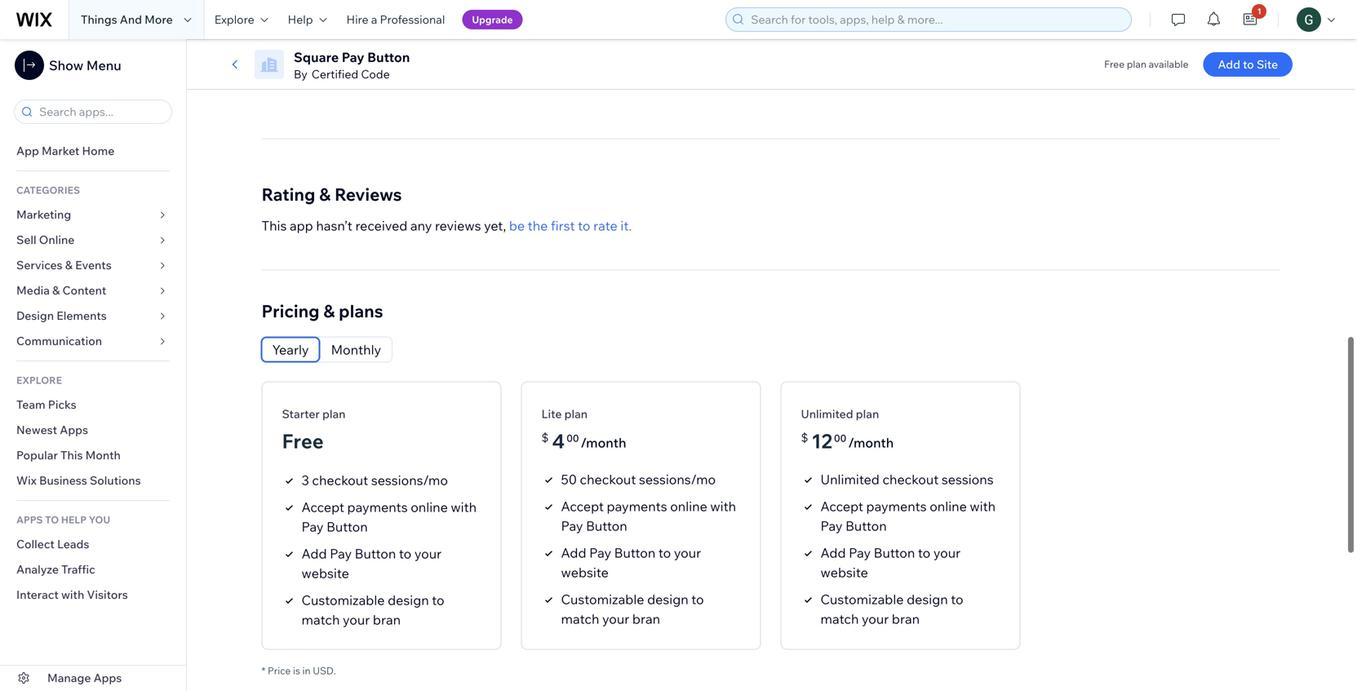 Task type: describe. For each thing, give the bounding box(es) containing it.
add for 50 checkout sessions/mo
[[561, 545, 586, 561]]

with inside sidebar element
[[61, 588, 84, 602]]

bran for 12
[[892, 611, 920, 627]]

customizable for 12
[[821, 591, 904, 608]]

more inside "button"
[[296, 72, 328, 88]]

lite plan
[[541, 407, 588, 421]]

and
[[120, 12, 142, 27]]

things
[[81, 12, 117, 27]]

customizable design to match your bran for 4
[[561, 591, 704, 627]]

privacy policy
[[981, 29, 1054, 43]]

1
[[1257, 6, 1261, 16]]

show menu
[[49, 57, 121, 73]]

payments for 4
[[607, 498, 667, 515]]

design for 4
[[647, 591, 688, 608]]

add pay button to your website for 12
[[821, 545, 961, 581]]

3
[[302, 472, 309, 488]]

newest apps link
[[0, 418, 186, 443]]

read more
[[262, 72, 328, 88]]

add for 3 checkout sessions/mo
[[302, 546, 327, 562]]

apps for manage apps
[[93, 671, 122, 685]]

communication link
[[0, 329, 186, 354]]

plan for 50 checkout sessions/mo
[[564, 407, 588, 421]]

design elements
[[16, 308, 107, 323]]

design for 12
[[907, 591, 948, 608]]

privacy
[[981, 29, 1019, 43]]

reviews
[[335, 184, 402, 205]]

0 horizontal spatial online
[[411, 499, 448, 515]]

match for 12
[[821, 611, 859, 627]]

visitors
[[87, 588, 128, 602]]

traffic
[[61, 562, 95, 577]]

starter
[[282, 407, 320, 421]]

rating
[[262, 184, 315, 205]]

price
[[268, 665, 291, 677]]

explore
[[214, 12, 254, 27]]

by
[[294, 67, 307, 81]]

rate
[[593, 218, 618, 234]]

usd.
[[313, 665, 336, 677]]

unlimited for unlimited checkout sessions
[[821, 471, 880, 488]]

solutions
[[90, 473, 141, 488]]

add inside button
[[1218, 57, 1240, 71]]

add to site button
[[1203, 52, 1293, 77]]

$ for 12
[[801, 431, 808, 445]]

marketing link
[[0, 202, 186, 228]]

sessions/mo for 3 checkout sessions/mo
[[371, 472, 448, 488]]

0 vertical spatial more
[[145, 12, 173, 27]]

customizable design to match your bran for 12
[[821, 591, 963, 627]]

app market home
[[16, 144, 114, 158]]

unlimited for unlimited plan
[[801, 407, 853, 421]]

show menu button
[[15, 51, 121, 80]]

leads
[[57, 537, 89, 551]]

checkout for 12
[[882, 471, 939, 488]]

pricing
[[262, 300, 320, 322]]

0 horizontal spatial payments
[[347, 499, 408, 515]]

picks
[[48, 397, 76, 412]]

sell
[[16, 233, 36, 247]]

home
[[82, 144, 114, 158]]

0 horizontal spatial customizable
[[302, 592, 385, 608]]

0 horizontal spatial accept
[[302, 499, 344, 515]]

media
[[16, 283, 50, 297]]

market
[[42, 144, 79, 158]]

manage apps link
[[0, 666, 186, 691]]

received
[[355, 218, 407, 234]]

free for free
[[282, 429, 324, 453]]

read more button
[[262, 70, 328, 89]]

services & events
[[16, 258, 112, 272]]

interact with visitors
[[16, 588, 128, 602]]

communication
[[16, 334, 105, 348]]

help
[[288, 12, 313, 27]]

button inside "square pay button by certified code"
[[367, 49, 410, 65]]

popular this month link
[[0, 443, 186, 468]]

0 horizontal spatial match
[[302, 612, 340, 628]]

things and more
[[81, 12, 173, 27]]

& for media
[[52, 283, 60, 297]]

upgrade button
[[462, 10, 523, 29]]

this app hasn't received any reviews yet, be the first to rate it.
[[262, 218, 632, 234]]

rating & reviews
[[262, 184, 402, 205]]

upgrade
[[472, 13, 513, 26]]

help button
[[278, 0, 337, 39]]

12
[[811, 429, 832, 453]]

to
[[45, 514, 59, 526]]

site
[[1257, 57, 1278, 71]]

first
[[551, 218, 575, 234]]

online for 4
[[670, 498, 707, 515]]

collect leads link
[[0, 532, 186, 557]]

marketing
[[16, 207, 71, 222]]

accept payments online with pay button for 4
[[561, 498, 736, 534]]

add pay button to your website for 4
[[561, 545, 701, 581]]

services & events link
[[0, 253, 186, 278]]

monthly
[[331, 342, 381, 358]]

manage apps
[[47, 671, 122, 685]]

team picks
[[16, 397, 76, 412]]

checkout for 4
[[580, 471, 636, 488]]

1 horizontal spatial this
[[262, 218, 287, 234]]

0 horizontal spatial accept payments online with pay button
[[302, 499, 477, 535]]

/month for 4
[[581, 435, 626, 451]]

00 for 12
[[834, 432, 847, 444]]

professional
[[380, 12, 445, 27]]

wix business solutions link
[[0, 468, 186, 494]]

read
[[262, 72, 293, 88]]

yearly button
[[262, 338, 320, 362]]

be the first to rate it. button
[[509, 216, 632, 236]]

team picks link
[[0, 393, 186, 418]]



Task type: locate. For each thing, give the bounding box(es) containing it.
payments down 3 checkout sessions/mo
[[347, 499, 408, 515]]

0 horizontal spatial free
[[282, 429, 324, 453]]

accept down 50
[[561, 498, 604, 515]]

0 horizontal spatial this
[[60, 448, 83, 462]]

accept payments online with pay button
[[561, 498, 736, 534], [821, 498, 996, 534], [302, 499, 477, 535]]

2 horizontal spatial online
[[930, 498, 967, 515]]

design
[[647, 591, 688, 608], [907, 591, 948, 608], [388, 592, 429, 608]]

1 horizontal spatial apps
[[93, 671, 122, 685]]

& for pricing
[[323, 300, 335, 322]]

media & content
[[16, 283, 106, 297]]

accept down 3
[[302, 499, 344, 515]]

online down the 50 checkout sessions/mo
[[670, 498, 707, 515]]

00 inside $ 4 00 /month
[[566, 432, 579, 444]]

interact with visitors link
[[0, 583, 186, 608]]

online
[[39, 233, 75, 247]]

collect leads
[[16, 537, 89, 551]]

$ inside "$ 12 00 /month"
[[801, 431, 808, 445]]

0 horizontal spatial $
[[541, 431, 549, 445]]

match
[[561, 611, 599, 627], [821, 611, 859, 627], [302, 612, 340, 628]]

2 $ from the left
[[801, 431, 808, 445]]

analyze traffic link
[[0, 557, 186, 583]]

/month for 12
[[848, 435, 894, 451]]

0 horizontal spatial bran
[[373, 612, 401, 628]]

1 vertical spatial free
[[282, 429, 324, 453]]

00 for 4
[[566, 432, 579, 444]]

1 vertical spatial this
[[60, 448, 83, 462]]

unlimited
[[801, 407, 853, 421], [821, 471, 880, 488]]

this
[[262, 218, 287, 234], [60, 448, 83, 462]]

accept payments online with pay button down unlimited checkout sessions
[[821, 498, 996, 534]]

1 horizontal spatial free
[[1104, 58, 1125, 70]]

unlimited up 12
[[801, 407, 853, 421]]

1 $ from the left
[[541, 431, 549, 445]]

& for rating
[[319, 184, 331, 205]]

0 horizontal spatial checkout
[[312, 472, 368, 488]]

accept payments online with pay button down 3 checkout sessions/mo
[[302, 499, 477, 535]]

apps
[[60, 423, 88, 437], [93, 671, 122, 685]]

1 horizontal spatial more
[[296, 72, 328, 88]]

sessions/mo for 50 checkout sessions/mo
[[639, 471, 716, 488]]

plan right starter
[[322, 407, 346, 421]]

/month inside "$ 12 00 /month"
[[848, 435, 894, 451]]

website
[[561, 564, 609, 581], [821, 564, 868, 581], [302, 565, 349, 582]]

3 checkout sessions/mo
[[302, 472, 448, 488]]

0 horizontal spatial apps
[[60, 423, 88, 437]]

unlimited checkout sessions
[[821, 471, 994, 488]]

00 right 4 at bottom
[[566, 432, 579, 444]]

1 horizontal spatial online
[[670, 498, 707, 515]]

2 horizontal spatial match
[[821, 611, 859, 627]]

& left plans
[[323, 300, 335, 322]]

1 horizontal spatial bran
[[632, 611, 660, 627]]

2 horizontal spatial bran
[[892, 611, 920, 627]]

reviews
[[435, 218, 481, 234]]

/month right 4 at bottom
[[581, 435, 626, 451]]

payments down unlimited checkout sessions
[[866, 498, 927, 515]]

accept
[[561, 498, 604, 515], [821, 498, 863, 515], [302, 499, 344, 515]]

free for free plan available
[[1104, 58, 1125, 70]]

$ left 4 at bottom
[[541, 431, 549, 445]]

$ inside $ 4 00 /month
[[541, 431, 549, 445]]

1 /month from the left
[[581, 435, 626, 451]]

online down 3 checkout sessions/mo
[[411, 499, 448, 515]]

square pay button by certified code
[[294, 49, 410, 81]]

1 horizontal spatial payments
[[607, 498, 667, 515]]

2 horizontal spatial design
[[907, 591, 948, 608]]

apps for newest apps
[[60, 423, 88, 437]]

your
[[674, 545, 701, 561], [933, 545, 961, 561], [414, 546, 442, 562], [602, 611, 629, 627], [862, 611, 889, 627], [343, 612, 370, 628]]

wix business solutions
[[16, 473, 141, 488]]

4
[[552, 429, 565, 453]]

pay inside "square pay button by certified code"
[[342, 49, 364, 65]]

50
[[561, 471, 577, 488]]

monthly button
[[320, 338, 392, 362]]

collect
[[16, 537, 55, 551]]

you
[[89, 514, 110, 526]]

1 horizontal spatial customizable design to match your bran
[[561, 591, 704, 627]]

accept for 12
[[821, 498, 863, 515]]

checkout right 3
[[312, 472, 368, 488]]

0 horizontal spatial add pay button to your website
[[302, 546, 442, 582]]

2 00 from the left
[[834, 432, 847, 444]]

apps to help you
[[16, 514, 110, 526]]

elements
[[56, 308, 107, 323]]

to inside button
[[1243, 57, 1254, 71]]

apps
[[16, 514, 43, 526]]

1 vertical spatial unlimited
[[821, 471, 880, 488]]

accept payments online with pay button for 12
[[821, 498, 996, 534]]

0 horizontal spatial design
[[388, 592, 429, 608]]

1 horizontal spatial accept
[[561, 498, 604, 515]]

yet,
[[484, 218, 506, 234]]

2 horizontal spatial payments
[[866, 498, 927, 515]]

1 horizontal spatial sessions/mo
[[639, 471, 716, 488]]

sidebar element
[[0, 39, 187, 691]]

checkout left "sessions"
[[882, 471, 939, 488]]

app
[[16, 144, 39, 158]]

sessions/mo
[[639, 471, 716, 488], [371, 472, 448, 488]]

more down square
[[296, 72, 328, 88]]

2 horizontal spatial add pay button to your website
[[821, 545, 961, 581]]

match for 4
[[561, 611, 599, 627]]

help
[[61, 514, 87, 526]]

free
[[1104, 58, 1125, 70], [282, 429, 324, 453]]

1 vertical spatial apps
[[93, 671, 122, 685]]

1 00 from the left
[[566, 432, 579, 444]]

is
[[293, 665, 300, 677]]

unlimited down "$ 12 00 /month"
[[821, 471, 880, 488]]

accept down "$ 12 00 /month"
[[821, 498, 863, 515]]

1 button
[[1232, 0, 1268, 39]]

available
[[1149, 58, 1189, 70]]

0 horizontal spatial more
[[145, 12, 173, 27]]

00 right 12
[[834, 432, 847, 444]]

0 vertical spatial free
[[1104, 58, 1125, 70]]

plan for unlimited checkout sessions
[[856, 407, 879, 421]]

website for 12
[[821, 564, 868, 581]]

checkout right 50
[[580, 471, 636, 488]]

this left 'app'
[[262, 218, 287, 234]]

1 horizontal spatial $
[[801, 431, 808, 445]]

1 horizontal spatial website
[[561, 564, 609, 581]]

0 vertical spatial unlimited
[[801, 407, 853, 421]]

it.
[[620, 218, 632, 234]]

accept payments online with pay button down the 50 checkout sessions/mo
[[561, 498, 736, 534]]

free plan available
[[1104, 58, 1189, 70]]

1 horizontal spatial /month
[[848, 435, 894, 451]]

accept for 4
[[561, 498, 604, 515]]

content
[[62, 283, 106, 297]]

* price is in usd.
[[262, 665, 336, 677]]

plan
[[1127, 58, 1146, 70], [322, 407, 346, 421], [564, 407, 588, 421], [856, 407, 879, 421]]

month
[[85, 448, 121, 462]]

design
[[16, 308, 54, 323]]

free down starter
[[282, 429, 324, 453]]

team
[[16, 397, 45, 412]]

$ for 4
[[541, 431, 549, 445]]

design elements link
[[0, 304, 186, 329]]

apps right manage
[[93, 671, 122, 685]]

0 horizontal spatial website
[[302, 565, 349, 582]]

0 horizontal spatial customizable design to match your bran
[[302, 592, 444, 628]]

2 horizontal spatial accept payments online with pay button
[[821, 498, 996, 534]]

add to site
[[1218, 57, 1278, 71]]

plan left available
[[1127, 58, 1146, 70]]

bran for 4
[[632, 611, 660, 627]]

app market home link
[[0, 139, 186, 164]]

any
[[410, 218, 432, 234]]

manage
[[47, 671, 91, 685]]

0 vertical spatial apps
[[60, 423, 88, 437]]

/month down unlimited plan
[[848, 435, 894, 451]]

1 horizontal spatial customizable
[[561, 591, 644, 608]]

a
[[371, 12, 377, 27]]

2 horizontal spatial website
[[821, 564, 868, 581]]

certified
[[312, 67, 358, 81]]

2 /month from the left
[[848, 435, 894, 451]]

& right media
[[52, 283, 60, 297]]

more right and
[[145, 12, 173, 27]]

payments down the 50 checkout sessions/mo
[[607, 498, 667, 515]]

Search for tools, apps, help & more... field
[[746, 8, 1126, 31]]

payments
[[607, 498, 667, 515], [866, 498, 927, 515], [347, 499, 408, 515]]

payments for 12
[[866, 498, 927, 515]]

1 horizontal spatial design
[[647, 591, 688, 608]]

website for 4
[[561, 564, 609, 581]]

2 horizontal spatial customizable design to match your bran
[[821, 591, 963, 627]]

online for 12
[[930, 498, 967, 515]]

with for 3 checkout sessions/mo
[[451, 499, 477, 515]]

hasn't
[[316, 218, 352, 234]]

plan right lite
[[564, 407, 588, 421]]

with for 50 checkout sessions/mo
[[710, 498, 736, 515]]

*
[[262, 665, 265, 677]]

& left events
[[65, 258, 73, 272]]

hire a professional
[[346, 12, 445, 27]]

wix
[[16, 473, 37, 488]]

show
[[49, 57, 83, 73]]

with
[[710, 498, 736, 515], [970, 498, 996, 515], [451, 499, 477, 515], [61, 588, 84, 602]]

yearly
[[272, 342, 309, 358]]

business
[[39, 473, 87, 488]]

2 horizontal spatial customizable
[[821, 591, 904, 608]]

& inside 'link'
[[65, 258, 73, 272]]

this inside sidebar element
[[60, 448, 83, 462]]

2 horizontal spatial checkout
[[882, 471, 939, 488]]

online down "sessions"
[[930, 498, 967, 515]]

plan for 3 checkout sessions/mo
[[322, 407, 346, 421]]

sessions
[[942, 471, 994, 488]]

0 vertical spatial this
[[262, 218, 287, 234]]

$ 12 00 /month
[[801, 429, 894, 453]]

0 horizontal spatial /month
[[581, 435, 626, 451]]

categories
[[16, 184, 80, 196]]

& up hasn't in the top left of the page
[[319, 184, 331, 205]]

plans
[[339, 300, 383, 322]]

customizable for 4
[[561, 591, 644, 608]]

1 horizontal spatial add pay button to your website
[[561, 545, 701, 581]]

1 horizontal spatial accept payments online with pay button
[[561, 498, 736, 534]]

newest
[[16, 423, 57, 437]]

00 inside "$ 12 00 /month"
[[834, 432, 847, 444]]

pricing & plans
[[262, 300, 383, 322]]

0 horizontal spatial sessions/mo
[[371, 472, 448, 488]]

to
[[1243, 57, 1254, 71], [578, 218, 590, 234], [658, 545, 671, 561], [918, 545, 930, 561], [399, 546, 411, 562], [691, 591, 704, 608], [951, 591, 963, 608], [432, 592, 444, 608]]

analyze traffic
[[16, 562, 95, 577]]

with for unlimited checkout sessions
[[970, 498, 996, 515]]

plan up "$ 12 00 /month"
[[856, 407, 879, 421]]

this up wix business solutions
[[60, 448, 83, 462]]

sell online
[[16, 233, 75, 247]]

Search apps... field
[[34, 100, 166, 123]]

1 horizontal spatial checkout
[[580, 471, 636, 488]]

apps up popular this month
[[60, 423, 88, 437]]

popular this month
[[16, 448, 121, 462]]

1 horizontal spatial match
[[561, 611, 599, 627]]

2 horizontal spatial accept
[[821, 498, 863, 515]]

be
[[509, 218, 525, 234]]

bran
[[632, 611, 660, 627], [892, 611, 920, 627], [373, 612, 401, 628]]

hire a professional link
[[337, 0, 455, 39]]

privacy policy link
[[961, 29, 1054, 44]]

square
[[294, 49, 339, 65]]

app
[[290, 218, 313, 234]]

/month inside $ 4 00 /month
[[581, 435, 626, 451]]

free left available
[[1104, 58, 1125, 70]]

1 horizontal spatial 00
[[834, 432, 847, 444]]

1 vertical spatial more
[[296, 72, 328, 88]]

50 checkout sessions/mo
[[561, 471, 716, 488]]

& for services
[[65, 258, 73, 272]]

online
[[670, 498, 707, 515], [930, 498, 967, 515], [411, 499, 448, 515]]

customizable
[[561, 591, 644, 608], [821, 591, 904, 608], [302, 592, 385, 608]]

add for unlimited checkout sessions
[[821, 545, 846, 561]]

$ left 12
[[801, 431, 808, 445]]

0 horizontal spatial 00
[[566, 432, 579, 444]]



Task type: vqa. For each thing, say whether or not it's contained in the screenshot.
of
no



